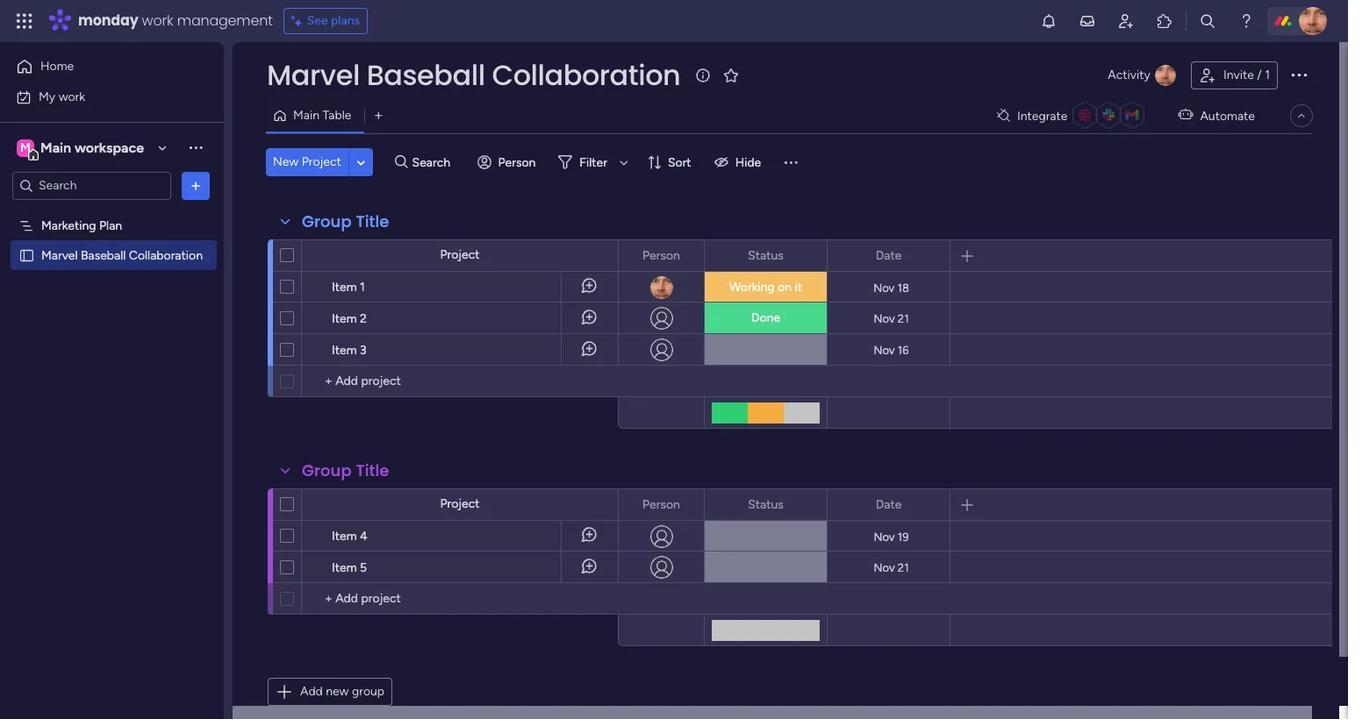 Task type: vqa. For each thing, say whether or not it's contained in the screenshot.
Update feed icon
no



Task type: locate. For each thing, give the bounding box(es) containing it.
on
[[778, 280, 792, 295]]

collaboration inside list box
[[129, 248, 203, 263]]

0 horizontal spatial work
[[59, 89, 85, 104]]

0 horizontal spatial collaboration
[[129, 248, 203, 263]]

item 4
[[332, 529, 368, 544]]

2 group title field from the top
[[298, 460, 394, 483]]

1 horizontal spatial baseball
[[367, 55, 485, 95]]

title up 4
[[356, 460, 389, 482]]

main left table in the left of the page
[[293, 108, 320, 123]]

collaboration
[[492, 55, 681, 95], [129, 248, 203, 263]]

0 vertical spatial main
[[293, 108, 320, 123]]

marvel baseball collaboration
[[267, 55, 681, 95], [41, 248, 203, 263]]

main inside workspace selection element
[[40, 139, 71, 156]]

0 vertical spatial date
[[876, 248, 902, 263]]

status field for person
[[744, 496, 788, 515]]

Status field
[[744, 246, 788, 266], [744, 496, 788, 515]]

5 item from the top
[[332, 561, 357, 576]]

1 vertical spatial person field
[[638, 496, 685, 515]]

1 vertical spatial main
[[40, 139, 71, 156]]

1 vertical spatial date field
[[871, 496, 906, 515]]

home
[[40, 59, 74, 74]]

nov left 18
[[874, 281, 895, 295]]

Search field
[[408, 150, 460, 175]]

workspace image
[[17, 138, 34, 158]]

nov left the 16
[[874, 344, 895, 357]]

item left 3
[[332, 343, 357, 358]]

/
[[1257, 68, 1262, 83]]

working on it
[[729, 280, 802, 295]]

0 vertical spatial title
[[356, 211, 389, 233]]

nov 19
[[874, 531, 909, 544]]

item for item 5
[[332, 561, 357, 576]]

5 nov from the top
[[874, 561, 895, 575]]

marvel
[[267, 55, 360, 95], [41, 248, 78, 263]]

my
[[39, 89, 55, 104]]

baseball down plan
[[81, 248, 126, 263]]

5
[[360, 561, 367, 576]]

2 status field from the top
[[744, 496, 788, 515]]

group up 'item 4'
[[302, 460, 352, 482]]

1 vertical spatial date
[[876, 497, 902, 512]]

1 status from the top
[[748, 248, 784, 263]]

group title down angle down icon
[[302, 211, 389, 233]]

group title field up 'item 4'
[[298, 460, 394, 483]]

1 vertical spatial 1
[[360, 280, 365, 295]]

1 group title from the top
[[302, 211, 389, 233]]

work inside button
[[59, 89, 85, 104]]

21 down 18
[[898, 312, 909, 325]]

0 vertical spatial 21
[[898, 312, 909, 325]]

1
[[1265, 68, 1270, 83], [360, 280, 365, 295]]

workspace options image
[[187, 139, 205, 156]]

2 status from the top
[[748, 497, 784, 512]]

4 nov from the top
[[874, 531, 895, 544]]

date field up nov 19
[[871, 496, 906, 515]]

group title field for date
[[298, 211, 394, 233]]

date field up nov 18
[[871, 246, 906, 266]]

activity button
[[1101, 61, 1184, 90]]

1 vertical spatial project
[[440, 248, 480, 262]]

group title field down angle down icon
[[298, 211, 394, 233]]

select product image
[[16, 12, 33, 30]]

integrate
[[1017, 108, 1068, 123]]

1 horizontal spatial marvel
[[267, 55, 360, 95]]

2 vertical spatial person
[[643, 497, 680, 512]]

2 vertical spatial project
[[440, 497, 480, 512]]

2
[[360, 312, 367, 327]]

21
[[898, 312, 909, 325], [898, 561, 909, 575]]

Group Title field
[[298, 211, 394, 233], [298, 460, 394, 483]]

see plans
[[307, 13, 360, 28]]

0 vertical spatial person field
[[638, 246, 685, 266]]

3 nov from the top
[[874, 344, 895, 357]]

new
[[273, 154, 299, 169]]

1 date field from the top
[[871, 246, 906, 266]]

1 horizontal spatial main
[[293, 108, 320, 123]]

work right monday
[[142, 11, 173, 31]]

1 up 2 in the top left of the page
[[360, 280, 365, 295]]

nov down nov 18
[[874, 312, 895, 325]]

angle down image
[[357, 156, 365, 169]]

1 vertical spatial status field
[[744, 496, 788, 515]]

0 horizontal spatial 1
[[360, 280, 365, 295]]

19
[[898, 531, 909, 544]]

2 item from the top
[[332, 312, 357, 327]]

2 date from the top
[[876, 497, 902, 512]]

1 right /
[[1265, 68, 1270, 83]]

it
[[795, 280, 802, 295]]

see plans button
[[283, 8, 368, 34]]

group for person
[[302, 211, 352, 233]]

status
[[748, 248, 784, 263], [748, 497, 784, 512]]

work
[[142, 11, 173, 31], [59, 89, 85, 104]]

status field for date
[[744, 246, 788, 266]]

nov 21 down nov 19
[[874, 561, 909, 575]]

collaboration up filter popup button on the top
[[492, 55, 681, 95]]

0 horizontal spatial baseball
[[81, 248, 126, 263]]

nov 21 down nov 18
[[874, 312, 909, 325]]

group title
[[302, 211, 389, 233], [302, 460, 389, 482]]

item left 5
[[332, 561, 357, 576]]

group title for date
[[302, 460, 389, 482]]

1 title from the top
[[356, 211, 389, 233]]

1 vertical spatial 21
[[898, 561, 909, 575]]

0 vertical spatial group title
[[302, 211, 389, 233]]

item
[[332, 280, 357, 295], [332, 312, 357, 327], [332, 343, 357, 358], [332, 529, 357, 544], [332, 561, 357, 576]]

item for item 2
[[332, 312, 357, 327]]

main right workspace icon
[[40, 139, 71, 156]]

nov left 19
[[874, 531, 895, 544]]

baseball up add view icon
[[367, 55, 485, 95]]

invite / 1
[[1224, 68, 1270, 83]]

0 vertical spatial work
[[142, 11, 173, 31]]

list box
[[0, 207, 224, 507]]

1 nov from the top
[[874, 281, 895, 295]]

title
[[356, 211, 389, 233], [356, 460, 389, 482]]

title for person
[[356, 460, 389, 482]]

1 vertical spatial group title field
[[298, 460, 394, 483]]

3 item from the top
[[332, 343, 357, 358]]

0 vertical spatial collaboration
[[492, 55, 681, 95]]

1 vertical spatial person
[[643, 248, 680, 263]]

main
[[293, 108, 320, 123], [40, 139, 71, 156]]

Person field
[[638, 246, 685, 266], [638, 496, 685, 515]]

1 group title field from the top
[[298, 211, 394, 233]]

hide button
[[707, 148, 772, 176]]

1 vertical spatial status
[[748, 497, 784, 512]]

nov for item 1
[[874, 281, 895, 295]]

main workspace
[[40, 139, 144, 156]]

0 vertical spatial marvel baseball collaboration
[[267, 55, 681, 95]]

plans
[[331, 13, 360, 28]]

add new group
[[300, 685, 385, 700]]

help image
[[1238, 12, 1255, 30]]

inbox image
[[1079, 12, 1096, 30]]

m
[[20, 140, 31, 155]]

see
[[307, 13, 328, 28]]

person for 2nd person "field" from the bottom
[[643, 248, 680, 263]]

james peterson image
[[1299, 7, 1327, 35]]

4 item from the top
[[332, 529, 357, 544]]

person
[[498, 155, 536, 170], [643, 248, 680, 263], [643, 497, 680, 512]]

workspace selection element
[[17, 137, 147, 160]]

nov
[[874, 281, 895, 295], [874, 312, 895, 325], [874, 344, 895, 357], [874, 531, 895, 544], [874, 561, 895, 575]]

nov 21
[[874, 312, 909, 325], [874, 561, 909, 575]]

project for date
[[440, 497, 480, 512]]

date up nov 19
[[876, 497, 902, 512]]

item up "item 2"
[[332, 280, 357, 295]]

1 status field from the top
[[744, 246, 788, 266]]

group down new project 'button'
[[302, 211, 352, 233]]

2 group from the top
[[302, 460, 352, 482]]

marvel down marketing
[[41, 248, 78, 263]]

nov for item 5
[[874, 561, 895, 575]]

list box containing marketing plan
[[0, 207, 224, 507]]

1 horizontal spatial work
[[142, 11, 173, 31]]

home button
[[11, 53, 189, 81]]

0 vertical spatial 1
[[1265, 68, 1270, 83]]

0 vertical spatial status
[[748, 248, 784, 263]]

0 vertical spatial date field
[[871, 246, 906, 266]]

item left 4
[[332, 529, 357, 544]]

person inside popup button
[[498, 155, 536, 170]]

sort button
[[640, 148, 702, 176]]

0 vertical spatial marvel
[[267, 55, 360, 95]]

2 person field from the top
[[638, 496, 685, 515]]

0 horizontal spatial main
[[40, 139, 71, 156]]

nov down nov 19
[[874, 561, 895, 575]]

main inside button
[[293, 108, 320, 123]]

plan
[[99, 218, 122, 233]]

1 vertical spatial baseball
[[81, 248, 126, 263]]

1 21 from the top
[[898, 312, 909, 325]]

1 inside button
[[1265, 68, 1270, 83]]

1 vertical spatial work
[[59, 89, 85, 104]]

item left 2 in the top left of the page
[[332, 312, 357, 327]]

2 title from the top
[[356, 460, 389, 482]]

2 nov 21 from the top
[[874, 561, 909, 575]]

Date field
[[871, 246, 906, 266], [871, 496, 906, 515]]

0 vertical spatial baseball
[[367, 55, 485, 95]]

1 vertical spatial collaboration
[[129, 248, 203, 263]]

invite
[[1224, 68, 1254, 83]]

1 vertical spatial group title
[[302, 460, 389, 482]]

baseball
[[367, 55, 485, 95], [81, 248, 126, 263]]

project
[[302, 154, 341, 169], [440, 248, 480, 262], [440, 497, 480, 512]]

group title up 'item 4'
[[302, 460, 389, 482]]

main for main workspace
[[40, 139, 71, 156]]

0 vertical spatial group
[[302, 211, 352, 233]]

group for date
[[302, 460, 352, 482]]

1 horizontal spatial 1
[[1265, 68, 1270, 83]]

work right my
[[59, 89, 85, 104]]

0 vertical spatial nov 21
[[874, 312, 909, 325]]

0 vertical spatial person
[[498, 155, 536, 170]]

1 vertical spatial title
[[356, 460, 389, 482]]

notifications image
[[1040, 12, 1058, 30]]

date
[[876, 248, 902, 263], [876, 497, 902, 512]]

table
[[323, 108, 351, 123]]

date for 1st date field from the top of the page
[[876, 248, 902, 263]]

main table button
[[266, 102, 365, 130]]

2 date field from the top
[[871, 496, 906, 515]]

marvel up main table button
[[267, 55, 360, 95]]

0 vertical spatial project
[[302, 154, 341, 169]]

automate
[[1200, 108, 1255, 123]]

0 horizontal spatial marvel
[[41, 248, 78, 263]]

1 item from the top
[[332, 280, 357, 295]]

marvel inside list box
[[41, 248, 78, 263]]

1 vertical spatial nov 21
[[874, 561, 909, 575]]

21 down 19
[[898, 561, 909, 575]]

collaboration down options image
[[129, 248, 203, 263]]

option
[[0, 210, 224, 213]]

done
[[751, 311, 780, 326]]

1 vertical spatial marvel
[[41, 248, 78, 263]]

0 vertical spatial group title field
[[298, 211, 394, 233]]

public board image
[[18, 247, 35, 264]]

1 date from the top
[[876, 248, 902, 263]]

0 vertical spatial status field
[[744, 246, 788, 266]]

autopilot image
[[1178, 104, 1193, 126]]

3
[[360, 343, 367, 358]]

dapulse integrations image
[[997, 109, 1010, 122]]

1 group from the top
[[302, 211, 352, 233]]

1 vertical spatial group
[[302, 460, 352, 482]]

Marvel Baseball Collaboration field
[[262, 55, 685, 95]]

group
[[302, 211, 352, 233], [302, 460, 352, 482]]

2 group title from the top
[[302, 460, 389, 482]]

1 vertical spatial marvel baseball collaboration
[[41, 248, 203, 263]]

16
[[898, 344, 909, 357]]

date up nov 18
[[876, 248, 902, 263]]

title down angle down icon
[[356, 211, 389, 233]]



Task type: describe. For each thing, give the bounding box(es) containing it.
activity
[[1108, 68, 1151, 83]]

item for item 3
[[332, 343, 357, 358]]

invite members image
[[1117, 12, 1135, 30]]

apps image
[[1156, 12, 1174, 30]]

search everything image
[[1199, 12, 1217, 30]]

date for 1st date field from the bottom
[[876, 497, 902, 512]]

new project
[[273, 154, 341, 169]]

group title field for person
[[298, 460, 394, 483]]

1 horizontal spatial collaboration
[[492, 55, 681, 95]]

new project button
[[266, 148, 348, 176]]

invite / 1 button
[[1191, 61, 1278, 90]]

item for item 1
[[332, 280, 357, 295]]

options image
[[1289, 64, 1310, 85]]

item 3
[[332, 343, 367, 358]]

work for my
[[59, 89, 85, 104]]

show board description image
[[693, 67, 714, 84]]

add view image
[[375, 109, 382, 122]]

collapse board header image
[[1295, 109, 1309, 123]]

18
[[898, 281, 909, 295]]

add
[[300, 685, 323, 700]]

workspace
[[75, 139, 144, 156]]

menu image
[[782, 154, 800, 171]]

status for person
[[748, 248, 784, 263]]

item 1
[[332, 280, 365, 295]]

add new group button
[[268, 679, 392, 707]]

options image
[[187, 177, 205, 194]]

monday work management
[[78, 11, 273, 31]]

filter button
[[552, 148, 635, 176]]

item 5
[[332, 561, 367, 576]]

main for main table
[[293, 108, 320, 123]]

project inside 'button'
[[302, 154, 341, 169]]

nov for item 3
[[874, 344, 895, 357]]

management
[[177, 11, 273, 31]]

Search in workspace field
[[37, 176, 147, 196]]

title for date
[[356, 211, 389, 233]]

item 2
[[332, 312, 367, 327]]

arrow down image
[[614, 152, 635, 173]]

person for first person "field" from the bottom
[[643, 497, 680, 512]]

person button
[[470, 148, 546, 176]]

my work
[[39, 89, 85, 104]]

marketing plan
[[41, 218, 122, 233]]

1 person field from the top
[[638, 246, 685, 266]]

status for date
[[748, 497, 784, 512]]

v2 search image
[[395, 153, 408, 172]]

1 horizontal spatial marvel baseball collaboration
[[267, 55, 681, 95]]

2 21 from the top
[[898, 561, 909, 575]]

1 nov 21 from the top
[[874, 312, 909, 325]]

work for monday
[[142, 11, 173, 31]]

0 horizontal spatial marvel baseball collaboration
[[41, 248, 203, 263]]

group title for person
[[302, 211, 389, 233]]

new
[[326, 685, 349, 700]]

monday
[[78, 11, 138, 31]]

project for person
[[440, 248, 480, 262]]

item for item 4
[[332, 529, 357, 544]]

my work button
[[11, 83, 189, 111]]

nov 16
[[874, 344, 909, 357]]

2 nov from the top
[[874, 312, 895, 325]]

group
[[352, 685, 385, 700]]

marketing
[[41, 218, 96, 233]]

add to favorites image
[[723, 66, 740, 84]]

filter
[[580, 155, 607, 170]]

working
[[729, 280, 775, 295]]

hide
[[735, 155, 761, 170]]

nov 18
[[874, 281, 909, 295]]

main table
[[293, 108, 351, 123]]

+ Add project text field
[[311, 589, 610, 610]]

+ Add project text field
[[311, 371, 610, 392]]

sort
[[668, 155, 691, 170]]

4
[[360, 529, 368, 544]]



